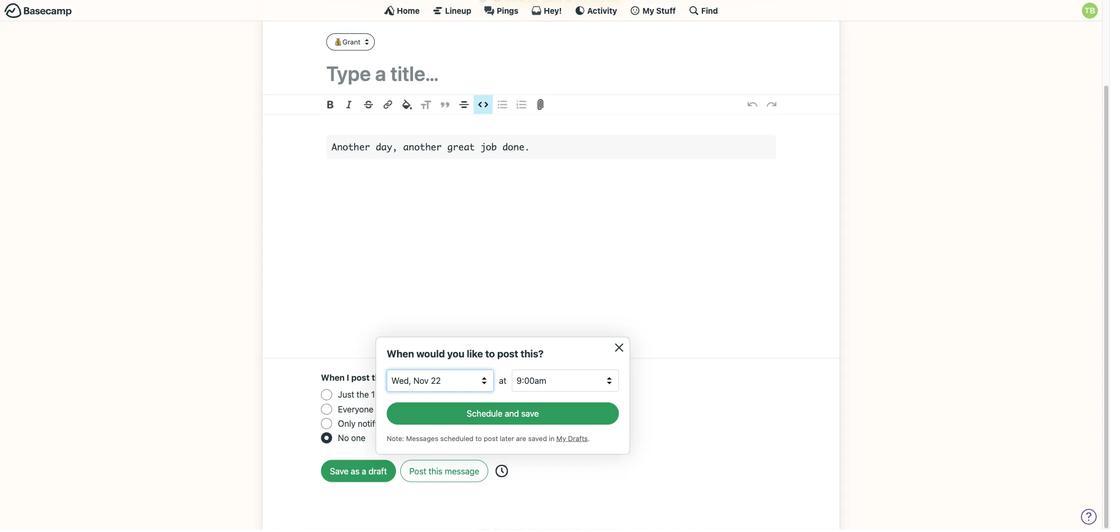 Task type: locate. For each thing, give the bounding box(es) containing it.
main element
[[0, 0, 1103, 21]]

1 horizontal spatial 1
[[382, 419, 386, 429]]

see
[[410, 405, 424, 415]]

my drafts link
[[557, 435, 588, 443]]

message
[[445, 467, 480, 477]]

find
[[702, 6, 718, 15]]

no one
[[338, 434, 366, 444]]

1 for person.
[[382, 419, 386, 429]]

hey!
[[544, 6, 562, 15]]

schedule
[[467, 410, 503, 420]]

1 horizontal spatial to
[[486, 349, 495, 360]]

project down on on the bottom of page
[[442, 405, 469, 415]]

hey! button
[[531, 5, 562, 16]]

1 horizontal spatial when
[[387, 349, 414, 360]]

home link
[[384, 5, 420, 16]]

Write away… text field
[[295, 115, 808, 346]]

my
[[643, 6, 655, 15], [557, 435, 566, 443]]

this right post
[[429, 467, 443, 477]]

💰 grant button
[[326, 34, 375, 51]]

everyone         who can see this project
[[338, 405, 469, 415]]

activity
[[588, 6, 617, 15]]

a
[[362, 467, 367, 477]]

0 vertical spatial when
[[387, 349, 414, 360]]

home
[[397, 6, 420, 15]]

this inside button
[[429, 467, 443, 477]]

0 vertical spatial my
[[643, 6, 655, 15]]

done.
[[503, 141, 530, 153]]

stuff
[[657, 6, 676, 15]]

to
[[486, 349, 495, 360], [476, 435, 482, 443]]

0 horizontal spatial 1
[[371, 390, 375, 401]]

post this message button
[[401, 461, 489, 483]]

1 horizontal spatial my
[[643, 6, 655, 15]]

project up schedule
[[467, 390, 494, 401]]

the
[[357, 390, 369, 401]]

my right in on the left
[[557, 435, 566, 443]]

to right the scheduled
[[476, 435, 482, 443]]

when up "notify…"
[[387, 349, 414, 360]]

switch accounts image
[[4, 3, 72, 19]]

0 horizontal spatial to
[[476, 435, 482, 443]]

post
[[410, 467, 427, 477]]

1 vertical spatial to
[[476, 435, 482, 443]]

find button
[[689, 5, 718, 16]]

.
[[588, 435, 590, 443]]

this
[[451, 390, 465, 401], [426, 405, 440, 415], [429, 467, 443, 477]]

when would you like to post this?
[[387, 349, 544, 360]]

no
[[338, 434, 349, 444]]

are
[[516, 435, 527, 443]]

1 vertical spatial when
[[321, 373, 345, 383]]

this up change… on the left bottom of the page
[[426, 405, 440, 415]]

post this message
[[410, 467, 480, 477]]

schedule and save
[[467, 410, 539, 420]]

when left i on the left bottom of page
[[321, 373, 345, 383]]

save
[[330, 467, 349, 477]]

post left this?
[[497, 349, 519, 360]]

later
[[500, 435, 515, 443]]

when
[[387, 349, 414, 360], [321, 373, 345, 383]]

1 down who
[[382, 419, 386, 429]]

0 vertical spatial 1
[[371, 390, 375, 401]]

1 right the
[[371, 390, 375, 401]]

can
[[394, 405, 408, 415]]

2 vertical spatial this
[[429, 467, 443, 477]]

just the 1 person working on this project
[[338, 390, 494, 401]]

working
[[406, 390, 437, 401]]

post left the later
[[484, 435, 498, 443]]

pings
[[497, 6, 519, 15]]

0 horizontal spatial my
[[557, 435, 566, 443]]

my inside popup button
[[643, 6, 655, 15]]

to right like
[[486, 349, 495, 360]]

1
[[371, 390, 375, 401], [382, 419, 386, 429]]

2 vertical spatial post
[[484, 435, 498, 443]]

1 vertical spatial project
[[442, 405, 469, 415]]

like
[[467, 349, 483, 360]]

💰 grant
[[334, 38, 361, 46]]

project
[[467, 390, 494, 401], [442, 405, 469, 415]]

lineup
[[445, 6, 472, 15]]

notify
[[358, 419, 380, 429]]

save as a draft button
[[321, 461, 396, 483]]

my left stuff
[[643, 6, 655, 15]]

post
[[497, 349, 519, 360], [351, 373, 370, 383], [484, 435, 498, 443]]

you
[[447, 349, 465, 360]]

this right on on the bottom of page
[[451, 390, 465, 401]]

post right i on the left bottom of page
[[351, 373, 370, 383]]

my stuff button
[[630, 5, 676, 16]]

1 vertical spatial 1
[[382, 419, 386, 429]]

scheduled
[[441, 435, 474, 443]]

0 horizontal spatial when
[[321, 373, 345, 383]]

job
[[481, 141, 497, 153]]



Task type: describe. For each thing, give the bounding box(es) containing it.
💰
[[334, 38, 341, 46]]

another day, another great job done.
[[332, 141, 530, 153]]

1 for person
[[371, 390, 375, 401]]

grant
[[343, 38, 361, 46]]

Type a title… text field
[[326, 62, 776, 85]]

i
[[347, 373, 349, 383]]

this,
[[372, 373, 390, 383]]

great
[[448, 141, 475, 153]]

1 vertical spatial my
[[557, 435, 566, 443]]

1 vertical spatial post
[[351, 373, 370, 383]]

schedule and save button
[[387, 403, 619, 426]]

draft
[[369, 467, 387, 477]]

schedule this to post later image
[[496, 466, 508, 479]]

day,
[[376, 141, 398, 153]]

change…
[[419, 419, 456, 429]]

as
[[351, 467, 360, 477]]

lineup link
[[433, 5, 472, 16]]

another
[[403, 141, 442, 153]]

when for when would you like to post this?
[[387, 349, 414, 360]]

my stuff
[[643, 6, 676, 15]]

1 vertical spatial this
[[426, 405, 440, 415]]

activity link
[[575, 5, 617, 16]]

note:
[[387, 435, 404, 443]]

drafts
[[568, 435, 588, 443]]

0 vertical spatial this
[[451, 390, 465, 401]]

just
[[338, 390, 355, 401]]

this?
[[521, 349, 544, 360]]

only notify 1 person. change…
[[338, 419, 456, 429]]

0 vertical spatial to
[[486, 349, 495, 360]]

pings button
[[484, 5, 519, 16]]

everyone
[[338, 405, 374, 415]]

person.
[[388, 419, 417, 429]]

save
[[522, 410, 539, 420]]

would
[[417, 349, 445, 360]]

note: messages scheduled to post later are     saved in my drafts .
[[387, 435, 590, 443]]

on
[[439, 390, 448, 401]]

at
[[499, 377, 507, 387]]

save as a draft
[[330, 467, 387, 477]]

0 vertical spatial post
[[497, 349, 519, 360]]

saved
[[528, 435, 547, 443]]

notify…
[[392, 373, 424, 383]]

0 vertical spatial project
[[467, 390, 494, 401]]

tim burton image
[[1083, 3, 1099, 19]]

change… button
[[419, 418, 456, 431]]

and
[[505, 410, 519, 420]]

person
[[377, 390, 404, 401]]

when for when i post this, notify…
[[321, 373, 345, 383]]

who
[[376, 405, 392, 415]]

messages
[[406, 435, 439, 443]]

in
[[549, 435, 555, 443]]

only
[[338, 419, 356, 429]]

another
[[332, 141, 370, 153]]

one
[[351, 434, 366, 444]]

when i post this, notify…
[[321, 373, 424, 383]]



Task type: vqa. For each thing, say whether or not it's contained in the screenshot.
the Stuff
yes



